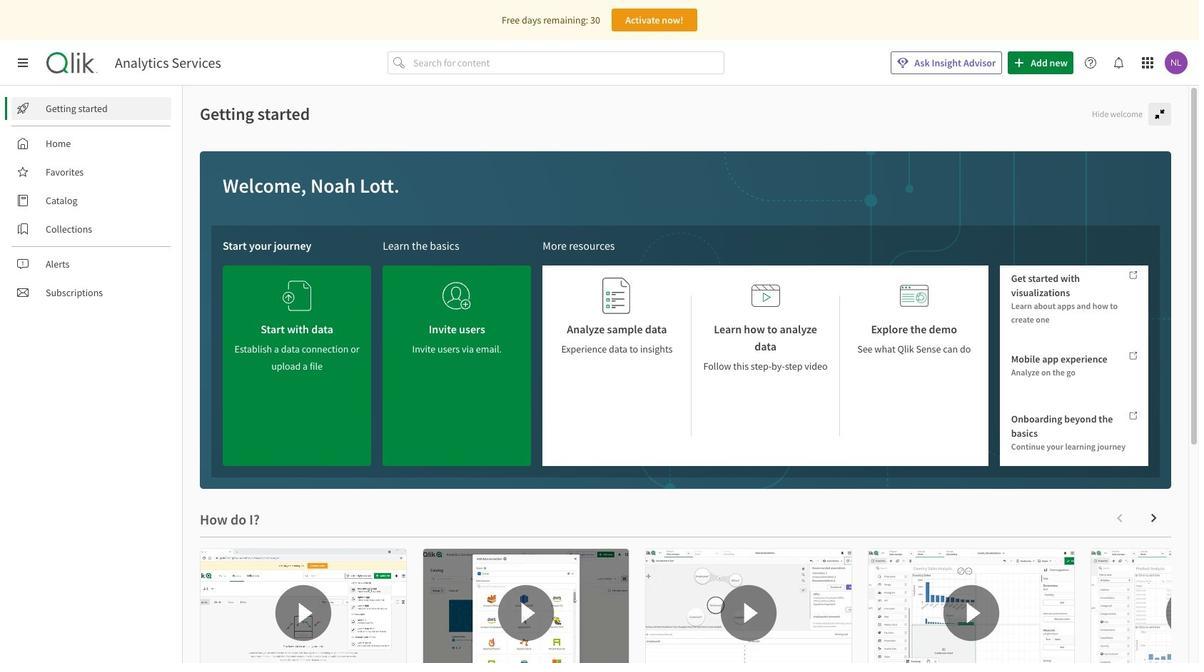 Task type: locate. For each thing, give the bounding box(es) containing it.
analyze sample data image
[[603, 277, 631, 315]]

Search for content text field
[[411, 51, 725, 74]]

how do i define data associations? image
[[646, 549, 852, 663]]

main content
[[183, 86, 1200, 663]]

how do i load data into an app? image
[[423, 549, 629, 663]]

noah lott image
[[1165, 51, 1188, 74]]

navigation pane element
[[0, 91, 182, 310]]



Task type: vqa. For each thing, say whether or not it's contained in the screenshot.
Learn how to analyze data Image
yes



Task type: describe. For each thing, give the bounding box(es) containing it.
how do i create an app? image
[[201, 549, 406, 663]]

hide welcome image
[[1155, 109, 1166, 120]]

start with data image
[[283, 277, 311, 315]]

learn how to analyze data image
[[752, 277, 780, 315]]

invite users image
[[443, 277, 471, 315]]

how do i create a visualization? image
[[869, 549, 1075, 663]]

close sidebar menu image
[[17, 57, 29, 69]]

analytics services element
[[115, 54, 221, 71]]

explore the demo image
[[900, 277, 929, 315]]



